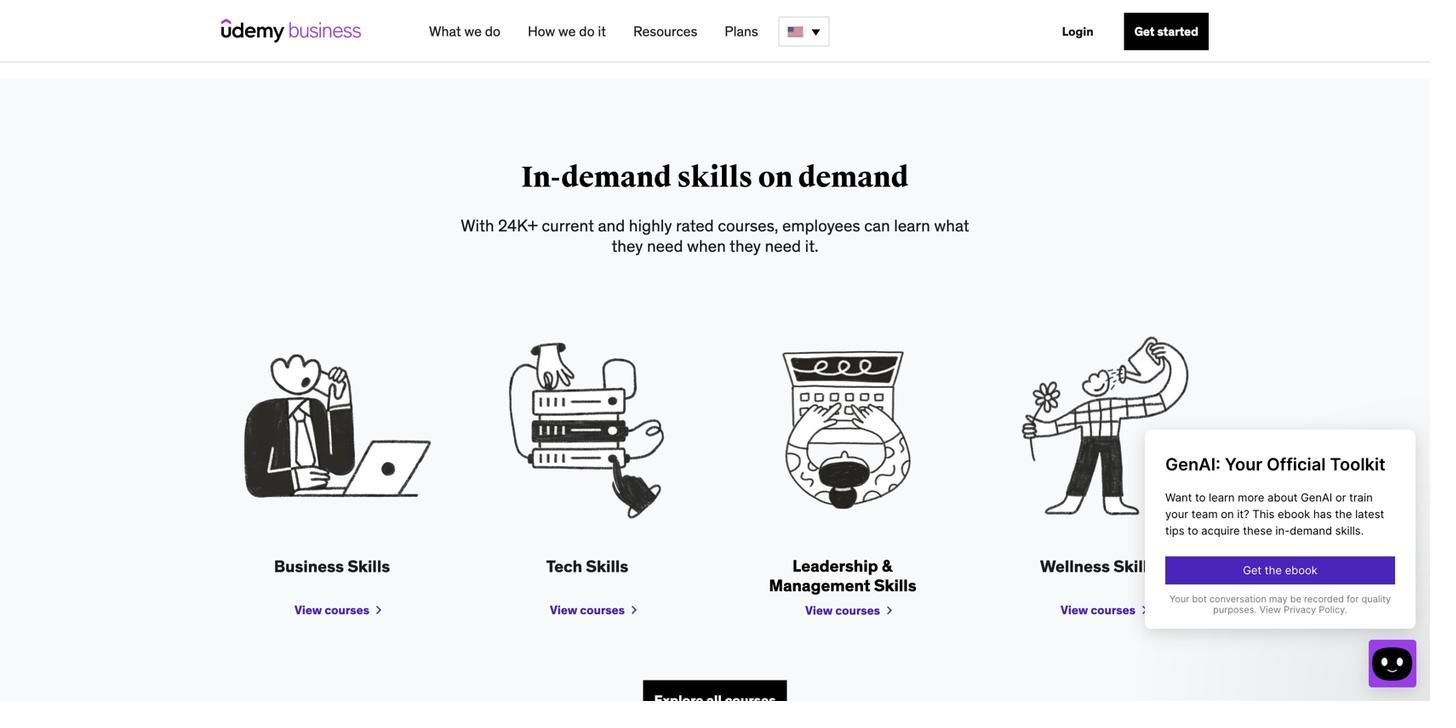 Task type: vqa. For each thing, say whether or not it's contained in the screenshot.
2nd do from the right
yes



Task type: locate. For each thing, give the bounding box(es) containing it.
plans button
[[718, 16, 765, 47]]

with 24k+ current and highly rated courses, employees can learn what they need when they need it.
[[461, 215, 970, 256]]

1 horizontal spatial need
[[765, 236, 801, 256]]

learn
[[894, 215, 930, 236]]

business skills
[[274, 557, 390, 577]]

3 courses from the left
[[1091, 603, 1136, 618]]

view courses
[[295, 603, 370, 618], [550, 603, 625, 618], [1061, 603, 1136, 618]]

skills for tech skills
[[586, 557, 629, 577]]

we for what
[[464, 23, 482, 40]]

when
[[687, 236, 726, 256]]

3 view courses link from the left
[[1061, 602, 1136, 619]]

how we do it
[[528, 23, 606, 40]]

2 horizontal spatial view courses
[[1061, 603, 1136, 618]]

menu navigation
[[416, 0, 1209, 63]]

4 courses from the left
[[836, 603, 880, 619]]

and
[[598, 215, 625, 236]]

courses down tech skills
[[580, 603, 625, 618]]

wellness skills
[[1040, 557, 1156, 577]]

1 view courses link from the left
[[295, 602, 370, 619]]

courses down management
[[836, 603, 880, 619]]

we
[[464, 23, 482, 40], [559, 23, 576, 40]]

they right current
[[612, 236, 643, 256]]

it
[[598, 23, 606, 40]]

0 horizontal spatial we
[[464, 23, 482, 40]]

do inside "how we do it" dropdown button
[[579, 23, 595, 40]]

do inside what we do popup button
[[485, 23, 501, 40]]

0 horizontal spatial view courses
[[295, 603, 370, 618]]

2 courses from the left
[[580, 603, 625, 618]]

view for wellness skills
[[1061, 603, 1088, 618]]

do right what
[[485, 23, 501, 40]]

view inside leadership & management skills view courses
[[805, 603, 833, 619]]

they right when
[[730, 236, 761, 256]]

demand up and
[[561, 160, 672, 195]]

1 horizontal spatial demand
[[798, 160, 909, 195]]

courses
[[325, 603, 370, 618], [580, 603, 625, 618], [1091, 603, 1136, 618], [836, 603, 880, 619]]

how we do it button
[[521, 16, 613, 47]]

they
[[612, 236, 643, 256], [730, 236, 761, 256]]

do for what we do
[[485, 23, 501, 40]]

1 they from the left
[[612, 236, 643, 256]]

view courses link down management
[[805, 603, 880, 620]]

demand
[[561, 160, 672, 195], [798, 160, 909, 195]]

we right the how
[[559, 23, 576, 40]]

view
[[295, 603, 322, 618], [550, 603, 578, 618], [1061, 603, 1088, 618], [805, 603, 833, 619]]

we inside what we do popup button
[[464, 23, 482, 40]]

1 demand from the left
[[561, 160, 672, 195]]

courses,
[[718, 215, 779, 236]]

view courses down tech skills
[[550, 603, 625, 618]]

what
[[429, 23, 461, 40]]

need left it.
[[765, 236, 801, 256]]

4 view from the left
[[805, 603, 833, 619]]

3 view from the left
[[1061, 603, 1088, 618]]

view courses link down tech skills
[[550, 602, 625, 619]]

view courses link for business
[[295, 602, 370, 619]]

0 horizontal spatial demand
[[561, 160, 672, 195]]

view courses link for wellness
[[1061, 602, 1136, 619]]

1 horizontal spatial they
[[730, 236, 761, 256]]

3 view courses from the left
[[1061, 603, 1136, 618]]

2 view courses from the left
[[550, 603, 625, 618]]

1 we from the left
[[464, 23, 482, 40]]

skills right management
[[874, 576, 917, 596]]

view down tech
[[550, 603, 578, 618]]

2 need from the left
[[765, 236, 801, 256]]

0 horizontal spatial need
[[647, 236, 683, 256]]

view for business skills
[[295, 603, 322, 618]]

we right what
[[464, 23, 482, 40]]

skills
[[348, 557, 390, 577], [586, 557, 629, 577], [1114, 557, 1156, 577], [874, 576, 917, 596]]

skills right business
[[348, 557, 390, 577]]

leadership
[[793, 556, 878, 577]]

view courses for wellness
[[1061, 603, 1136, 618]]

1 view from the left
[[295, 603, 322, 618]]

view courses link down wellness skills
[[1061, 602, 1136, 619]]

need
[[647, 236, 683, 256], [765, 236, 801, 256]]

courses for tech
[[580, 603, 625, 618]]

we inside "how we do it" dropdown button
[[559, 23, 576, 40]]

2 we from the left
[[559, 23, 576, 40]]

need left when
[[647, 236, 683, 256]]

get
[[1135, 24, 1155, 39]]

leadership & management skills view courses
[[769, 556, 917, 619]]

wellness
[[1040, 557, 1110, 577]]

udemy business image
[[221, 19, 361, 43]]

demand up can
[[798, 160, 909, 195]]

do left it
[[579, 23, 595, 40]]

view down business
[[295, 603, 322, 618]]

view down wellness
[[1061, 603, 1088, 618]]

view courses link for tech
[[550, 602, 625, 619]]

skills right tech
[[586, 557, 629, 577]]

it.
[[805, 236, 819, 256]]

do
[[485, 23, 501, 40], [579, 23, 595, 40]]

view courses down business skills
[[295, 603, 370, 618]]

0 horizontal spatial do
[[485, 23, 501, 40]]

1 do from the left
[[485, 23, 501, 40]]

plans
[[725, 23, 758, 40]]

0 horizontal spatial they
[[612, 236, 643, 256]]

tech
[[546, 557, 582, 577]]

2 view courses link from the left
[[550, 602, 625, 619]]

skills right wellness
[[1114, 557, 1156, 577]]

with
[[461, 215, 494, 236]]

2 view from the left
[[550, 603, 578, 618]]

courses down business skills
[[325, 603, 370, 618]]

get started
[[1135, 24, 1199, 39]]

view courses link down business skills
[[295, 602, 370, 619]]

rated
[[676, 215, 714, 236]]

skills
[[677, 160, 753, 195]]

view courses for business
[[295, 603, 370, 618]]

tech skills
[[546, 557, 629, 577]]

started
[[1158, 24, 1199, 39]]

courses for wellness
[[1091, 603, 1136, 618]]

resources
[[633, 23, 698, 40]]

view courses link
[[295, 602, 370, 619], [550, 602, 625, 619], [1061, 602, 1136, 619], [805, 603, 880, 620]]

business
[[274, 557, 344, 577]]

1 horizontal spatial view courses
[[550, 603, 625, 618]]

courses down wellness skills
[[1091, 603, 1136, 618]]

view down management
[[805, 603, 833, 619]]

can
[[864, 215, 890, 236]]

1 horizontal spatial we
[[559, 23, 576, 40]]

skills for wellness skills
[[1114, 557, 1156, 577]]

2 do from the left
[[579, 23, 595, 40]]

1 horizontal spatial do
[[579, 23, 595, 40]]

1 courses from the left
[[325, 603, 370, 618]]

1 view courses from the left
[[295, 603, 370, 618]]

view courses down wellness skills
[[1061, 603, 1136, 618]]

login
[[1062, 24, 1094, 39]]



Task type: describe. For each thing, give the bounding box(es) containing it.
login button
[[1052, 13, 1104, 50]]

what
[[934, 215, 970, 236]]

do for how we do it
[[579, 23, 595, 40]]

courses inside leadership & management skills view courses
[[836, 603, 880, 619]]

highly
[[629, 215, 672, 236]]

in-demand skills on demand
[[521, 160, 909, 195]]

skills for business skills
[[348, 557, 390, 577]]

management
[[769, 576, 871, 596]]

skills inside leadership & management skills view courses
[[874, 576, 917, 596]]

we for how
[[559, 23, 576, 40]]

4 view courses link from the left
[[805, 603, 880, 620]]

1 need from the left
[[647, 236, 683, 256]]

view courses for tech
[[550, 603, 625, 618]]

what we do
[[429, 23, 501, 40]]

&
[[882, 556, 893, 577]]

2 demand from the left
[[798, 160, 909, 195]]

get started link
[[1125, 13, 1209, 50]]

courses for business
[[325, 603, 370, 618]]

how
[[528, 23, 555, 40]]

24k+
[[498, 215, 538, 236]]

on
[[758, 160, 793, 195]]

what we do button
[[422, 16, 507, 47]]

view for tech skills
[[550, 603, 578, 618]]

employees
[[782, 215, 861, 236]]

in-
[[521, 160, 561, 195]]

current
[[542, 215, 594, 236]]

resources button
[[627, 16, 704, 47]]

2 they from the left
[[730, 236, 761, 256]]



